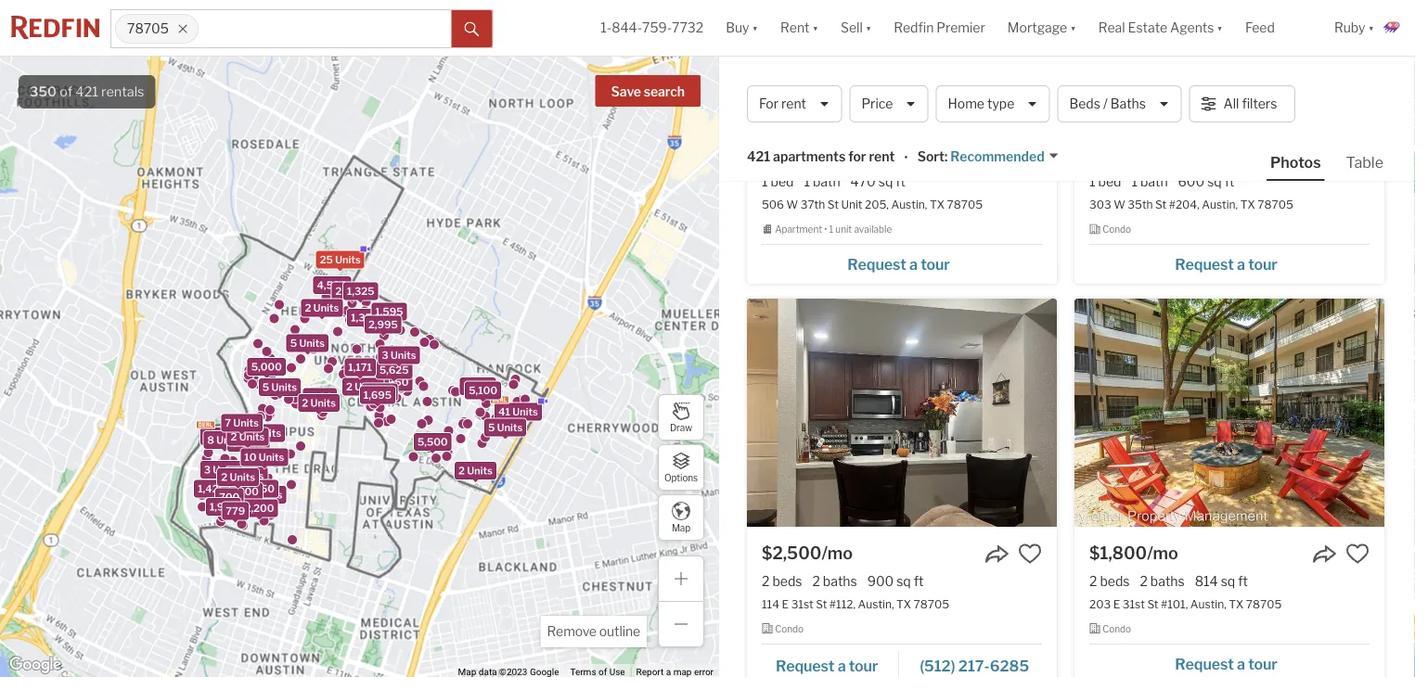 Task type: vqa. For each thing, say whether or not it's contained in the screenshot.
Request a tour BUTTON under 303 W 35th St #204, Austin, TX 78705's Request a tour
yes



Task type: describe. For each thing, give the bounding box(es) containing it.
1,975
[[210, 501, 237, 513]]

beds for $2,500
[[772, 573, 802, 589]]

78705 left remove 78705 icon
[[127, 21, 169, 37]]

real estate agents ▾
[[1098, 20, 1223, 36]]

request down available
[[847, 255, 906, 273]]

ft right 600
[[1225, 174, 1235, 190]]

sort
[[917, 149, 945, 165]]

0 vertical spatial 5
[[290, 337, 297, 349]]

redfin
[[894, 20, 934, 36]]

$1,800 /mo
[[1089, 543, 1178, 563]]

1,450
[[240, 477, 269, 489]]

request a tour button down available
[[762, 249, 1042, 277]]

▾ for mortgage ▾
[[1070, 20, 1076, 36]]

700
[[219, 491, 240, 503]]

2 vertical spatial 5 units
[[488, 422, 523, 434]]

photos
[[1270, 153, 1321, 171]]

request down 203 e 31st st #101, austin, tx 78705
[[1175, 655, 1234, 673]]

request a tour button down #112,
[[762, 650, 899, 677]]

st right 35th
[[1155, 198, 1167, 211]]

mortgage ▾ button
[[996, 0, 1087, 56]]

900 sq ft
[[867, 573, 924, 589]]

ft for $1,100 /mo
[[896, 174, 906, 190]]

redfin premier
[[894, 20, 985, 36]]

$1,800
[[1089, 543, 1147, 563]]

w for 506
[[787, 198, 798, 211]]

▾ for rent ▾
[[812, 20, 818, 36]]

ruby
[[1334, 20, 1365, 36]]

1-844-759-7732 link
[[601, 20, 704, 36]]

sell ▾
[[841, 20, 872, 36]]

1,800
[[357, 379, 385, 391]]

real estate agents ▾ button
[[1087, 0, 1234, 56]]

unit
[[841, 198, 862, 211]]

favorite button checkbox for $1,100 /mo
[[1018, 142, 1042, 166]]

mortgage ▾ button
[[1008, 0, 1076, 56]]

table
[[1346, 153, 1384, 171]]

37th
[[801, 198, 825, 211]]

beds / baths
[[1069, 96, 1146, 112]]

feed button
[[1234, 0, 1323, 56]]

condo for $2,500 /mo
[[775, 624, 804, 635]]

remove
[[547, 624, 597, 640]]

st for $1,800 /mo
[[1147, 597, 1159, 611]]

:
[[945, 149, 948, 165]]

1,425
[[198, 483, 225, 495]]

apartments
[[818, 75, 936, 100]]

recommended button
[[948, 148, 1059, 166]]

421 apartments for rent •
[[747, 149, 908, 166]]

all
[[1224, 96, 1239, 112]]

1,150
[[307, 391, 333, 403]]

$1,100
[[762, 143, 816, 164]]

3 units up '1,425'
[[204, 464, 238, 476]]

1,165
[[237, 493, 263, 505]]

(512)
[[920, 657, 955, 675]]

map
[[672, 523, 690, 534]]

rent inside dropdown button
[[780, 20, 810, 36]]

user photo image
[[1382, 17, 1404, 39]]

favorite button image for $2,500 /mo
[[1018, 542, 1042, 566]]

e for $2,500 /mo
[[782, 597, 789, 611]]

search
[[644, 84, 685, 100]]

submit search image
[[464, 22, 479, 37]]

844-
[[612, 20, 642, 36]]

3 up 2,300
[[229, 470, 236, 482]]

421 inside 421 apartments for rent •
[[747, 149, 770, 165]]

$2,500
[[762, 543, 822, 563]]

2,995
[[368, 319, 398, 331]]

203
[[1089, 597, 1111, 611]]

/mo for $2,500
[[822, 543, 853, 563]]

available
[[854, 224, 892, 235]]

tour for request a tour button below available
[[921, 255, 950, 273]]

0 vertical spatial 5 units
[[290, 337, 325, 349]]

35th
[[1128, 198, 1153, 211]]

request a tour for request a tour button under #112,
[[776, 657, 878, 675]]

1 left unit
[[829, 224, 833, 235]]

austin, for 114 e 31st st #112, austin, tx 78705
[[858, 597, 894, 611]]

apartment • 1 unit available
[[775, 224, 892, 235]]

beds / baths button
[[1057, 85, 1182, 122]]

estate
[[1128, 20, 1167, 36]]

sq for $1,800 /mo
[[1221, 573, 1235, 589]]

all filters button
[[1189, 85, 1295, 122]]

options
[[664, 473, 698, 484]]

8
[[207, 434, 214, 446]]

request a tour for request a tour button below available
[[847, 255, 950, 273]]

bath for 470
[[813, 174, 840, 190]]

photos button
[[1267, 152, 1342, 181]]

600
[[1178, 174, 1205, 190]]

photo of 303 w 35th st #204, austin, tx 78705 image
[[1075, 0, 1384, 127]]

request a tour for request a tour button under 303 w 35th st #204, austin, tx 78705
[[1175, 255, 1278, 273]]

5,000
[[251, 361, 282, 373]]

premier
[[937, 20, 985, 36]]

rent inside button
[[781, 96, 806, 112]]

(512) 217-6285 link
[[899, 648, 1042, 677]]

78705 down 814 sq ft
[[1246, 597, 1282, 611]]

0 horizontal spatial •
[[824, 224, 827, 235]]

home
[[948, 96, 984, 112]]

(512) 217-6285
[[920, 657, 1029, 675]]

0 vertical spatial 421
[[75, 84, 98, 100]]

options button
[[658, 444, 704, 491]]

tour for request a tour button under #112,
[[849, 657, 878, 675]]

▾ for ruby ▾
[[1368, 20, 1374, 36]]

a down 303 w 35th st #204, austin, tx 78705
[[1237, 255, 1245, 273]]

request down 303 w 35th st #204, austin, tx 78705
[[1175, 255, 1234, 273]]

506 w 37th st unit 205, austin, tx 78705
[[762, 198, 983, 211]]

25
[[320, 254, 333, 266]]

feed
[[1245, 20, 1275, 36]]

1-844-759-7732
[[601, 20, 704, 36]]

2 beds for $1,800 /mo
[[1089, 573, 1130, 589]]

6
[[231, 437, 238, 449]]

sell ▾ button
[[841, 0, 872, 56]]

ruby ▾
[[1334, 20, 1374, 36]]

5,500
[[417, 436, 448, 448]]

#101,
[[1161, 597, 1188, 611]]

draw
[[670, 422, 692, 434]]

condo for $1,800 /mo
[[1103, 624, 1131, 635]]

1 bed for 470 sq ft
[[762, 174, 794, 190]]

205,
[[865, 198, 889, 211]]

3 units up 2,300
[[229, 470, 264, 482]]

home type button
[[936, 85, 1050, 122]]

4,500
[[317, 279, 347, 291]]

ft for $1,800 /mo
[[1238, 573, 1248, 589]]

/mo for $1,800
[[1147, 543, 1178, 563]]

2,300
[[229, 486, 259, 498]]

buy ▾ button
[[715, 0, 769, 56]]

203 e 31st st #101, austin, tx 78705
[[1089, 597, 1282, 611]]

41
[[498, 406, 510, 418]]

1 bath for 600 sq ft
[[1132, 174, 1168, 190]]

remove 78705 image
[[177, 23, 188, 34]]

1,350
[[351, 312, 379, 324]]

sell
[[841, 20, 863, 36]]

1 up 35th
[[1132, 174, 1138, 190]]

10
[[244, 451, 256, 464]]

bed for 470
[[771, 174, 794, 190]]

price
[[861, 96, 893, 112]]

7 units
[[225, 417, 259, 429]]

buy ▾
[[726, 20, 758, 36]]

• inside 421 apartments for rent •
[[904, 150, 908, 166]]

600 sq ft
[[1178, 174, 1235, 190]]

7732
[[672, 20, 704, 36]]

agents
[[1170, 20, 1214, 36]]

303 w 35th st #204, austin, tx 78705
[[1089, 198, 1293, 211]]



Task type: locate. For each thing, give the bounding box(es) containing it.
2 baths up #101,
[[1140, 573, 1185, 589]]

114 e 31st st #112, austin, tx 78705
[[762, 597, 949, 611]]

ft up 506 w 37th st unit 205, austin, tx 78705
[[896, 174, 906, 190]]

outline
[[599, 624, 640, 640]]

favorite button image
[[1346, 142, 1370, 166], [1018, 542, 1042, 566], [1346, 542, 1370, 566]]

421
[[75, 84, 98, 100], [747, 149, 770, 165]]

41 units
[[498, 406, 538, 418]]

baths for $1,800 /mo
[[1151, 573, 1185, 589]]

bed up the 303
[[1098, 174, 1121, 190]]

2 beds from the left
[[1100, 573, 1130, 589]]

e
[[782, 597, 789, 611], [1113, 597, 1120, 611]]

31st right 114
[[791, 597, 814, 611]]

1 horizontal spatial w
[[1114, 198, 1125, 211]]

tx down sort :
[[930, 198, 945, 211]]

draw button
[[658, 394, 704, 441]]

421 right of
[[75, 84, 98, 100]]

baths for $2,500 /mo
[[823, 573, 857, 589]]

for for apartments
[[848, 149, 866, 165]]

st left #101,
[[1147, 597, 1159, 611]]

st for $2,500 /mo
[[816, 597, 827, 611]]

beds
[[1069, 96, 1100, 112]]

2 bath from the left
[[1140, 174, 1168, 190]]

▾ right mortgage
[[1070, 20, 1076, 36]]

austin, for 303 w 35th st #204, austin, tx 78705
[[1202, 198, 1238, 211]]

3 right 6
[[247, 427, 254, 439]]

e for $1,800 /mo
[[1113, 597, 1120, 611]]

421 up 506
[[747, 149, 770, 165]]

sq for $1,100 /mo
[[878, 174, 893, 190]]

1 baths from the left
[[823, 573, 857, 589]]

tx right #204,
[[1240, 198, 1255, 211]]

▾ right sell
[[866, 20, 872, 36]]

▾ inside real estate agents ▾ link
[[1217, 20, 1223, 36]]

0 horizontal spatial 5
[[262, 381, 269, 393]]

w right 506
[[787, 198, 798, 211]]

$2,500 /mo
[[762, 543, 853, 563]]

350
[[30, 84, 57, 100]]

▾ inside sell ▾ dropdown button
[[866, 20, 872, 36]]

2 horizontal spatial 5
[[488, 422, 495, 434]]

2 beds up 114
[[762, 573, 802, 589]]

▾ for sell ▾
[[866, 20, 872, 36]]

baths up #112,
[[823, 573, 857, 589]]

mortgage
[[1008, 20, 1067, 36]]

map button
[[658, 495, 704, 541]]

favorite button image for $1,800 /mo
[[1346, 542, 1370, 566]]

condo down the 303
[[1103, 224, 1131, 235]]

1 vertical spatial •
[[824, 224, 827, 235]]

0 vertical spatial for
[[940, 75, 969, 100]]

bed for 600
[[1098, 174, 1121, 190]]

3 units up 10 units
[[247, 427, 281, 439]]

st left unit
[[828, 198, 839, 211]]

3,200
[[214, 495, 244, 507]]

3 units up the 5,625
[[382, 350, 416, 362]]

request a tour down #112,
[[776, 657, 878, 675]]

0 vertical spatial rent
[[781, 96, 806, 112]]

1 horizontal spatial 31st
[[1123, 597, 1145, 611]]

▾ right the agents
[[1217, 20, 1223, 36]]

0 horizontal spatial 31st
[[791, 597, 814, 611]]

sort :
[[917, 149, 948, 165]]

1,695
[[366, 386, 394, 399], [364, 388, 393, 400], [364, 389, 392, 401]]

1 w from the left
[[787, 198, 798, 211]]

470 sq ft
[[851, 174, 906, 190]]

2 beds up 203
[[1089, 573, 1130, 589]]

0 vertical spatial •
[[904, 150, 908, 166]]

real
[[1098, 20, 1125, 36]]

beds up 203
[[1100, 573, 1130, 589]]

beds
[[772, 573, 802, 589], [1100, 573, 1130, 589]]

78705 down :
[[947, 198, 983, 211]]

1 horizontal spatial •
[[904, 150, 908, 166]]

1 vertical spatial rent
[[973, 75, 1020, 100]]

rent
[[780, 20, 810, 36], [973, 75, 1020, 100]]

3 up '1,425'
[[204, 464, 211, 476]]

1 horizontal spatial beds
[[1100, 573, 1130, 589]]

78705 apartments for rent
[[747, 75, 1020, 100]]

2 w from the left
[[1114, 198, 1125, 211]]

78705 down rent ▾ dropdown button
[[747, 75, 814, 100]]

3 ▾ from the left
[[866, 20, 872, 36]]

5 ▾ from the left
[[1217, 20, 1223, 36]]

1 bed up 506
[[762, 174, 794, 190]]

map region
[[0, 0, 863, 677]]

▾ left sell
[[812, 20, 818, 36]]

78705 down 900 sq ft
[[914, 597, 949, 611]]

request a tour down 203 e 31st st #101, austin, tx 78705
[[1175, 655, 1278, 673]]

filters
[[1242, 96, 1277, 112]]

st for $1,100 /mo
[[828, 198, 839, 211]]

table button
[[1342, 152, 1387, 179]]

sq right 600
[[1207, 174, 1222, 190]]

350 of 421 rentals
[[30, 84, 144, 100]]

buy ▾ button
[[726, 0, 758, 56]]

bath down 421 apartments for rent •
[[813, 174, 840, 190]]

a down 203 e 31st st #101, austin, tx 78705
[[1237, 655, 1245, 673]]

1 horizontal spatial rent
[[973, 75, 1020, 100]]

2 2 baths from the left
[[1140, 573, 1185, 589]]

2 e from the left
[[1113, 597, 1120, 611]]

1 up 506
[[762, 174, 768, 190]]

• left unit
[[824, 224, 827, 235]]

sq right 470
[[878, 174, 893, 190]]

2 2 beds from the left
[[1089, 573, 1130, 589]]

bath
[[813, 174, 840, 190], [1140, 174, 1168, 190]]

ft right '900'
[[914, 573, 924, 589]]

5,625
[[379, 364, 409, 376]]

1 bath up 37th
[[804, 174, 840, 190]]

for up 470
[[848, 149, 866, 165]]

rent right for at the top right of page
[[781, 96, 806, 112]]

1 horizontal spatial 1 bath
[[1132, 174, 1168, 190]]

2 beds for $2,500 /mo
[[762, 573, 802, 589]]

rent down 'premier'
[[973, 75, 1020, 100]]

buy
[[726, 20, 749, 36]]

7
[[225, 417, 231, 429]]

0 horizontal spatial bath
[[813, 174, 840, 190]]

31st for $1,800
[[1123, 597, 1145, 611]]

a down 506 w 37th st unit 205, austin, tx 78705
[[909, 255, 918, 273]]

request a tour button
[[762, 249, 1042, 277], [1089, 249, 1370, 277], [1089, 648, 1370, 676], [762, 650, 899, 677]]

rent inside 421 apartments for rent •
[[869, 149, 895, 165]]

2 bed from the left
[[1098, 174, 1121, 190]]

2 baths for $1,800
[[1140, 573, 1185, 589]]

a down #112,
[[838, 657, 846, 675]]

favorite button checkbox
[[1018, 142, 1042, 166], [1346, 142, 1370, 166], [1018, 542, 1042, 566]]

beds for $1,800
[[1100, 573, 1130, 589]]

w for 303
[[1114, 198, 1125, 211]]

austin, down 814
[[1190, 597, 1226, 611]]

▾ right buy
[[752, 20, 758, 36]]

1 horizontal spatial bed
[[1098, 174, 1121, 190]]

favorite button checkbox left "$1,800"
[[1018, 542, 1042, 566]]

1 31st from the left
[[791, 597, 814, 611]]

• left sort
[[904, 150, 908, 166]]

bed
[[771, 174, 794, 190], [1098, 174, 1121, 190]]

tx for 203 e 31st st #101, austin, tx 78705
[[1229, 597, 1244, 611]]

favorite button checkbox down the home type "button"
[[1018, 142, 1042, 166]]

tx down 900 sq ft
[[896, 597, 911, 611]]

austin, down 600 sq ft
[[1202, 198, 1238, 211]]

0 horizontal spatial rent
[[781, 96, 806, 112]]

2 1 bath from the left
[[1132, 174, 1168, 190]]

1 horizontal spatial 2 beds
[[1089, 573, 1130, 589]]

sq right 814
[[1221, 573, 1235, 589]]

real estate agents ▾ link
[[1098, 0, 1223, 56]]

beds up 114
[[772, 573, 802, 589]]

5 units down 41
[[488, 422, 523, 434]]

0 horizontal spatial bed
[[771, 174, 794, 190]]

for left type
[[940, 75, 969, 100]]

2 vertical spatial 5
[[488, 422, 495, 434]]

request a tour down 303 w 35th st #204, austin, tx 78705
[[1175, 255, 1278, 273]]

▾ for buy ▾
[[752, 20, 758, 36]]

1 1 bath from the left
[[804, 174, 840, 190]]

w right the 303
[[1114, 198, 1125, 211]]

tx down 814 sq ft
[[1229, 597, 1244, 611]]

redfin premier button
[[883, 0, 996, 56]]

request a tour
[[847, 255, 950, 273], [1175, 255, 1278, 273], [1175, 655, 1278, 673], [776, 657, 878, 675]]

1 bath for 470 sq ft
[[804, 174, 840, 190]]

of
[[60, 84, 73, 100]]

request a tour button down 203 e 31st st #101, austin, tx 78705
[[1089, 648, 1370, 676]]

e right 114
[[782, 597, 789, 611]]

1 1 bed from the left
[[762, 174, 794, 190]]

request a tour button down 303 w 35th st #204, austin, tx 78705
[[1089, 249, 1370, 277]]

1 bed from the left
[[771, 174, 794, 190]]

sq right '900'
[[897, 573, 911, 589]]

home type
[[948, 96, 1015, 112]]

1 bath from the left
[[813, 174, 840, 190]]

sq for $2,500 /mo
[[897, 573, 911, 589]]

1 vertical spatial rent
[[869, 149, 895, 165]]

1 up the 303
[[1089, 174, 1095, 190]]

0 horizontal spatial baths
[[823, 573, 857, 589]]

1 bed up the 303
[[1089, 174, 1121, 190]]

0 horizontal spatial for
[[848, 149, 866, 165]]

1 e from the left
[[782, 597, 789, 611]]

favorite button checkbox for $2,500 /mo
[[1018, 542, 1042, 566]]

0 horizontal spatial 421
[[75, 84, 98, 100]]

/mo for $1,100
[[816, 143, 848, 164]]

0 horizontal spatial 2 baths
[[812, 573, 857, 589]]

bath for 600
[[1140, 174, 1168, 190]]

tx for 303 w 35th st #204, austin, tx 78705
[[1240, 198, 1255, 211]]

units
[[335, 254, 361, 266], [344, 285, 369, 297], [313, 302, 339, 314], [299, 337, 325, 349], [391, 350, 416, 362], [355, 381, 380, 393], [271, 381, 297, 393], [310, 397, 336, 409], [512, 406, 538, 418], [233, 417, 259, 429], [497, 422, 523, 434], [256, 427, 281, 439], [239, 431, 265, 443], [216, 434, 242, 446], [240, 437, 266, 449], [259, 451, 284, 464], [213, 464, 238, 476], [467, 465, 493, 477], [238, 470, 264, 482], [230, 471, 255, 483], [257, 489, 282, 501]]

1 bed for 600 sq ft
[[1089, 174, 1121, 190]]

photo of 203 e 31st st #101, austin, tx 78705 image
[[1075, 299, 1384, 527]]

0 horizontal spatial e
[[782, 597, 789, 611]]

0 horizontal spatial w
[[787, 198, 798, 211]]

mortgage ▾
[[1008, 20, 1076, 36]]

baths up #101,
[[1151, 573, 1185, 589]]

•
[[904, 150, 908, 166], [824, 224, 827, 235]]

type
[[987, 96, 1015, 112]]

None search field
[[198, 10, 451, 47]]

#204,
[[1169, 198, 1200, 211]]

for rent button
[[747, 85, 842, 122]]

2,200
[[245, 503, 274, 515]]

31st for $2,500
[[791, 597, 814, 611]]

2 1 bed from the left
[[1089, 174, 1121, 190]]

2 baths for $2,500
[[812, 573, 857, 589]]

0 horizontal spatial 1 bed
[[762, 174, 794, 190]]

▾ right ruby in the top right of the page
[[1368, 20, 1374, 36]]

tour for request a tour button underneath 203 e 31st st #101, austin, tx 78705
[[1248, 655, 1278, 673]]

3
[[382, 350, 388, 362], [247, 427, 254, 439], [204, 464, 211, 476], [229, 470, 236, 482]]

814
[[1195, 573, 1218, 589]]

for inside 421 apartments for rent •
[[848, 149, 866, 165]]

1
[[762, 174, 768, 190], [804, 174, 810, 190], [1089, 174, 1095, 190], [1132, 174, 1138, 190], [829, 224, 833, 235]]

condo down 203
[[1103, 624, 1131, 635]]

1 horizontal spatial 1 bed
[[1089, 174, 1121, 190]]

2 baths
[[812, 573, 857, 589], [1140, 573, 1185, 589]]

ft right 814
[[1238, 573, 1248, 589]]

1 2 beds from the left
[[762, 573, 802, 589]]

1 vertical spatial 421
[[747, 149, 770, 165]]

4 ▾ from the left
[[1070, 20, 1076, 36]]

814 sq ft
[[1195, 573, 1248, 589]]

request a tour for request a tour button underneath 203 e 31st st #101, austin, tx 78705
[[1175, 655, 1278, 673]]

1 horizontal spatial 2 baths
[[1140, 573, 1185, 589]]

0 vertical spatial rent
[[780, 20, 810, 36]]

▾ inside mortgage ▾ dropdown button
[[1070, 20, 1076, 36]]

for for apartments
[[940, 75, 969, 100]]

2 baths up #112,
[[812, 573, 857, 589]]

favorite button image
[[1018, 142, 1042, 166]]

apartment
[[775, 224, 822, 235]]

1 horizontal spatial 5
[[290, 337, 297, 349]]

rent ▾
[[780, 20, 818, 36]]

austin, right 205,
[[891, 198, 927, 211]]

1 horizontal spatial bath
[[1140, 174, 1168, 190]]

0 horizontal spatial 2 beds
[[762, 573, 802, 589]]

▾ inside buy ▾ dropdown button
[[752, 20, 758, 36]]

1 horizontal spatial baths
[[1151, 573, 1185, 589]]

austin, for 203 e 31st st #101, austin, tx 78705
[[1190, 597, 1226, 611]]

1 bath up 35th
[[1132, 174, 1168, 190]]

2,500
[[360, 367, 389, 379]]

2 ▾ from the left
[[812, 20, 818, 36]]

1 horizontal spatial rent
[[869, 149, 895, 165]]

1 horizontal spatial for
[[940, 75, 969, 100]]

5,100
[[464, 380, 492, 392], [469, 384, 497, 396]]

austin, down '900'
[[858, 597, 894, 611]]

/mo
[[816, 143, 848, 164], [822, 543, 853, 563], [1147, 543, 1178, 563]]

506
[[762, 198, 784, 211]]

tx for 114 e 31st st #112, austin, tx 78705
[[896, 597, 911, 611]]

1 vertical spatial 5
[[262, 381, 269, 393]]

2 baths from the left
[[1151, 573, 1185, 589]]

1 2 baths from the left
[[812, 573, 857, 589]]

1 vertical spatial for
[[848, 149, 866, 165]]

rent
[[781, 96, 806, 112], [869, 149, 895, 165]]

25 units
[[320, 254, 361, 266]]

google image
[[5, 653, 66, 677]]

6 ▾ from the left
[[1368, 20, 1374, 36]]

apartments
[[773, 149, 846, 165]]

/
[[1103, 96, 1108, 112]]

photo of 114 e 31st st #112, austin, tx 78705 image
[[747, 299, 1057, 527]]

31st right 203
[[1123, 597, 1145, 611]]

0 horizontal spatial beds
[[772, 573, 802, 589]]

condo down 114
[[775, 624, 804, 635]]

6285
[[990, 657, 1029, 675]]

condo
[[1103, 224, 1131, 235], [775, 624, 804, 635], [1103, 624, 1131, 635]]

tour for request a tour button under 303 w 35th st #204, austin, tx 78705
[[1248, 255, 1278, 273]]

price button
[[849, 85, 928, 122]]

1 ▾ from the left
[[752, 20, 758, 36]]

favorite button checkbox right photos button
[[1346, 142, 1370, 166]]

1 horizontal spatial 421
[[747, 149, 770, 165]]

900
[[867, 573, 894, 589]]

303
[[1089, 198, 1111, 211]]

ft for $2,500 /mo
[[914, 573, 924, 589]]

rent up 470 sq ft
[[869, 149, 895, 165]]

▾
[[752, 20, 758, 36], [812, 20, 818, 36], [866, 20, 872, 36], [1070, 20, 1076, 36], [1217, 20, 1223, 36], [1368, 20, 1374, 36]]

e right 203
[[1113, 597, 1120, 611]]

1 beds from the left
[[772, 573, 802, 589]]

request down 114
[[776, 657, 835, 675]]

5 units up 1,150
[[290, 337, 325, 349]]

request a tour down available
[[847, 255, 950, 273]]

2 31st from the left
[[1123, 597, 1145, 611]]

0 horizontal spatial rent
[[780, 20, 810, 36]]

78705
[[127, 21, 169, 37], [747, 75, 814, 100], [947, 198, 983, 211], [1258, 198, 1293, 211], [914, 597, 949, 611], [1246, 597, 1282, 611]]

remove outline
[[547, 624, 640, 640]]

1 up 37th
[[804, 174, 810, 190]]

rent right buy ▾
[[780, 20, 810, 36]]

0 horizontal spatial 1 bath
[[804, 174, 840, 190]]

bed up 506
[[771, 174, 794, 190]]

1 vertical spatial 5 units
[[262, 381, 297, 393]]

all filters
[[1224, 96, 1277, 112]]

217-
[[958, 657, 990, 675]]

▾ inside rent ▾ dropdown button
[[812, 20, 818, 36]]

10 units
[[244, 451, 284, 464]]

3 up the 5,625
[[382, 350, 388, 362]]

1,171
[[348, 361, 372, 373]]

bath up 35th
[[1140, 174, 1168, 190]]

1 horizontal spatial e
[[1113, 597, 1120, 611]]

tx
[[930, 198, 945, 211], [1240, 198, 1255, 211], [896, 597, 911, 611], [1229, 597, 1244, 611]]

save
[[611, 84, 641, 100]]

favorite button checkbox
[[1346, 542, 1370, 566]]

photo of 506 w 37th st unit 205, austin, tx 78705 image
[[747, 0, 1057, 127]]

78705 down the photos
[[1258, 198, 1293, 211]]



